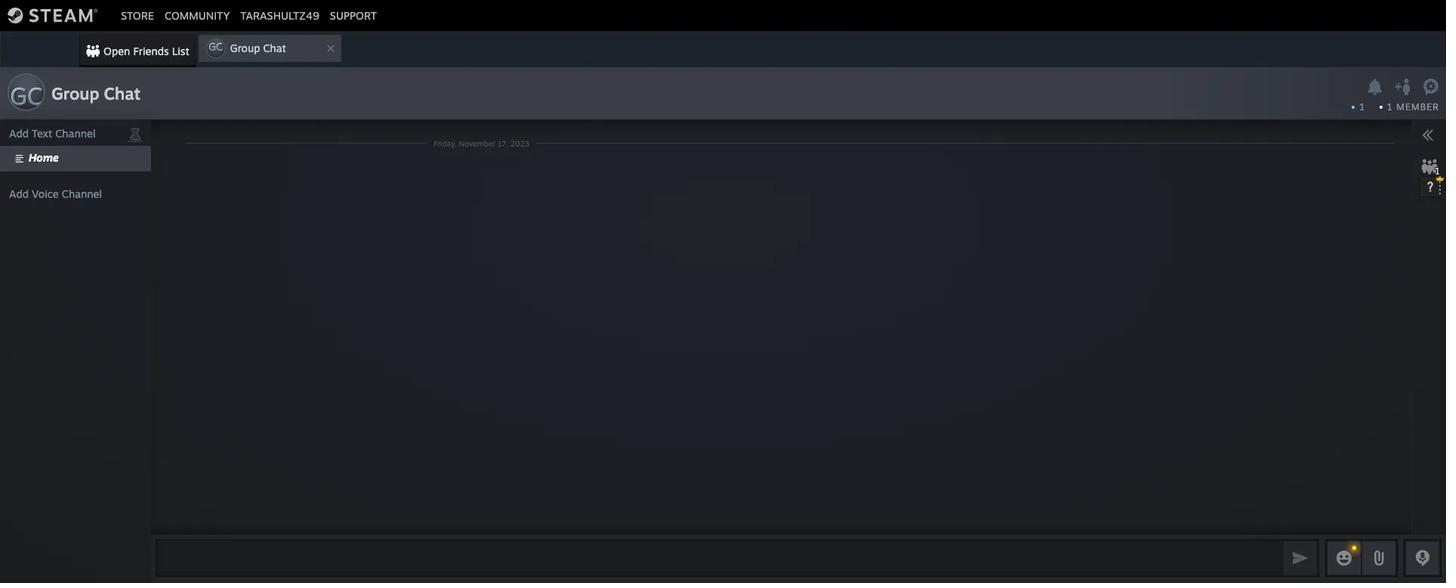 Task type: describe. For each thing, give the bounding box(es) containing it.
submit image
[[1291, 548, 1310, 568]]

support
[[330, 9, 377, 22]]

1 member
[[1387, 101, 1440, 113]]

home
[[29, 151, 59, 164]]

community link
[[159, 9, 235, 22]]

manage group chat settings image
[[1423, 79, 1442, 98]]

group inside gc group chat
[[230, 42, 260, 54]]

list
[[172, 45, 189, 57]]

close this tab image
[[323, 44, 338, 53]]

member
[[1397, 101, 1440, 113]]

gc group chat
[[209, 40, 286, 54]]

1 for 1 member
[[1387, 101, 1393, 113]]

2023
[[510, 139, 530, 148]]

invite a friend to this group chat image
[[1394, 77, 1414, 96]]

store link
[[116, 9, 159, 22]]

voice
[[32, 187, 59, 200]]

gc for gc group chat
[[209, 40, 223, 53]]

friday, november 17, 2023
[[434, 139, 530, 148]]

add for add text channel
[[9, 127, 29, 140]]

gc for gc
[[10, 81, 43, 111]]

community
[[165, 9, 230, 22]]

open friends list
[[103, 45, 189, 57]]



Task type: locate. For each thing, give the bounding box(es) containing it.
0 vertical spatial add
[[9, 127, 29, 140]]

create new text channel image
[[9, 125, 24, 140]]

chat down tarashultz49 link
[[263, 42, 286, 54]]

text
[[32, 127, 52, 140]]

0 vertical spatial group
[[230, 42, 260, 54]]

0 horizontal spatial group
[[51, 83, 99, 103]]

chat inside gc group chat
[[263, 42, 286, 54]]

channel right text
[[55, 127, 95, 140]]

2 1 from the left
[[1387, 101, 1393, 113]]

friends
[[133, 45, 169, 57]]

chat up unpin channel list image
[[104, 83, 141, 103]]

add voice channel
[[9, 187, 102, 200]]

unpin channel list image
[[125, 123, 145, 143]]

1 vertical spatial gc
[[10, 81, 43, 111]]

1 vertical spatial channel
[[62, 187, 102, 200]]

0 vertical spatial chat
[[263, 42, 286, 54]]

0 horizontal spatial 1
[[1360, 101, 1365, 113]]

support link
[[325, 9, 382, 22]]

0 vertical spatial channel
[[55, 127, 95, 140]]

0 vertical spatial gc
[[209, 40, 223, 53]]

tarashultz49 link
[[235, 9, 325, 22]]

add for add voice channel
[[9, 187, 29, 200]]

add left text
[[9, 127, 29, 140]]

1 horizontal spatial gc
[[209, 40, 223, 53]]

chat
[[263, 42, 286, 54], [104, 83, 141, 103]]

1 vertical spatial group
[[51, 83, 99, 103]]

1 horizontal spatial group
[[230, 42, 260, 54]]

expand member list image
[[1422, 129, 1434, 141]]

1 horizontal spatial 1
[[1387, 101, 1393, 113]]

1 horizontal spatial chat
[[263, 42, 286, 54]]

send special image
[[1370, 549, 1388, 567]]

1 1 from the left
[[1360, 101, 1365, 113]]

group up add text channel
[[51, 83, 99, 103]]

group down tarashultz49
[[230, 42, 260, 54]]

1 for 1
[[1360, 101, 1365, 113]]

1 left member
[[1387, 101, 1393, 113]]

add left voice
[[9, 187, 29, 200]]

create new voice channel image
[[9, 185, 24, 200]]

1
[[1360, 101, 1365, 113], [1387, 101, 1393, 113]]

1 left 1 member
[[1360, 101, 1365, 113]]

manage notification settings image
[[1366, 79, 1385, 95]]

add text channel
[[9, 127, 95, 140]]

channel
[[55, 127, 95, 140], [62, 187, 102, 200]]

1 add from the top
[[9, 127, 29, 140]]

channel right voice
[[62, 187, 102, 200]]

gc inside gc group chat
[[209, 40, 223, 53]]

None text field
[[156, 539, 1280, 577]]

0 horizontal spatial gc
[[10, 81, 43, 111]]

channel for add text channel
[[55, 127, 95, 140]]

add
[[9, 127, 29, 140], [9, 187, 29, 200]]

group
[[230, 42, 260, 54], [51, 83, 99, 103]]

friday,
[[434, 139, 457, 148]]

open
[[103, 45, 130, 57]]

store
[[121, 9, 154, 22]]

0 horizontal spatial chat
[[104, 83, 141, 103]]

tarashultz49
[[240, 9, 319, 22]]

1 vertical spatial add
[[9, 187, 29, 200]]

17,
[[498, 139, 508, 148]]

gc up create new text channel icon
[[10, 81, 43, 111]]

gc
[[209, 40, 223, 53], [10, 81, 43, 111]]

november
[[459, 139, 495, 148]]

gc right list
[[209, 40, 223, 53]]

channel for add voice channel
[[62, 187, 102, 200]]

2 add from the top
[[9, 187, 29, 200]]

group chat
[[51, 83, 141, 103]]

1 vertical spatial chat
[[104, 83, 141, 103]]



Task type: vqa. For each thing, say whether or not it's contained in the screenshot.
ACCOUNT MENU navigation
no



